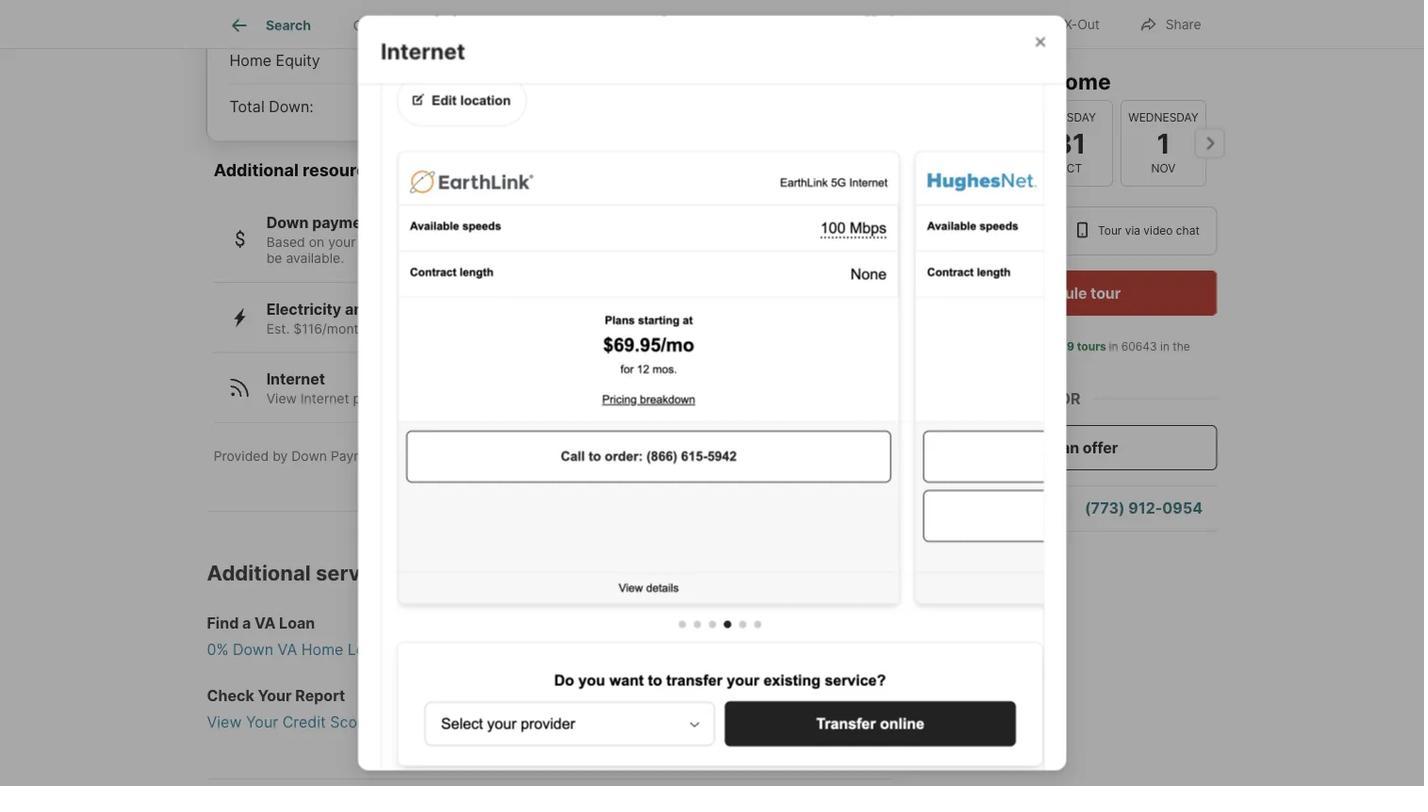 Task type: describe. For each thing, give the bounding box(es) containing it.
advertisement for check your report view your credit score
[[711, 692, 789, 705]]

sale & tax history tab
[[574, 3, 725, 48]]

on
[[309, 234, 324, 250]]

sale & tax history
[[596, 17, 704, 33]]

the
[[1173, 340, 1190, 353]]

down inside find a va loan 0% down va home loans: get quote
[[233, 640, 273, 659]]

1 vertical spatial down
[[292, 448, 327, 464]]

out
[[1077, 16, 1100, 33]]

agents
[[1003, 340, 1039, 353]]

favorite button
[[906, 4, 1014, 43]]

tour via video chat option
[[1060, 206, 1217, 255]]

share button
[[1123, 4, 1217, 43]]

tuesday 31 oct
[[1044, 111, 1096, 175]]

find a va loan 0% down va home loans: get quote
[[207, 614, 472, 659]]

tour for tour in person
[[962, 224, 987, 238]]

view inside the internet view internet plans and providers available for this home
[[266, 391, 297, 407]]

$57,000 (20%) tooltip
[[207, 0, 893, 141]]

(20%)
[[469, 97, 520, 118]]

14
[[488, 234, 503, 250]]

tour for go
[[957, 68, 1001, 94]]

0%
[[207, 640, 229, 659]]

$116/month,
[[293, 321, 370, 337]]

tuesday
[[1044, 111, 1096, 124]]

view inside check your report view your credit score
[[207, 713, 242, 731]]

wattbuy,
[[455, 448, 510, 464]]

912-
[[1128, 499, 1162, 517]]

go
[[922, 68, 952, 94]]

1 vertical spatial your
[[246, 713, 278, 731]]

1
[[1156, 127, 1170, 160]]

internet for internet view internet plans and providers available for this home
[[266, 370, 325, 389]]

in inside option
[[989, 224, 1000, 238]]

provided
[[214, 448, 269, 464]]

down payment assistance
[[266, 213, 461, 232]]

resources
[[303, 160, 386, 181]]

additional services
[[207, 560, 403, 586]]

30 oct
[[958, 127, 995, 175]]

2 vertical spatial internet
[[301, 391, 349, 407]]

loans:
[[348, 640, 394, 659]]

internet for internet
[[380, 38, 465, 65]]

x-out
[[1064, 16, 1100, 33]]

redfin
[[966, 340, 1000, 353]]

be
[[266, 251, 282, 267]]

an
[[1061, 438, 1079, 457]]

responses,
[[416, 234, 484, 250]]

with for solar
[[439, 321, 466, 337]]

go tour this home
[[922, 68, 1111, 94]]

ask a question link
[[941, 499, 1050, 517]]

check
[[207, 687, 254, 705]]

additional resources
[[214, 160, 386, 181]]

via
[[1125, 224, 1140, 238]]

oct inside the tuesday 31 oct
[[1058, 162, 1082, 175]]

save
[[374, 321, 403, 337]]

1 horizontal spatial home
[[1051, 68, 1111, 94]]

history
[[661, 17, 704, 33]]

view your credit score link
[[207, 711, 904, 734]]

share
[[1166, 16, 1201, 33]]

$57,000 for $57,000 (20%)
[[395, 97, 465, 118]]

report
[[295, 687, 345, 705]]

home inside the internet view internet plans and providers available for this home
[[585, 391, 620, 407]]

may be available.
[[266, 234, 718, 267]]

$116
[[407, 321, 436, 337]]

tours
[[1077, 340, 1106, 353]]

schools
[[746, 17, 796, 33]]

and inside the internet view internet plans and providers available for this home
[[390, 391, 413, 407]]

property
[[454, 17, 508, 33]]

ask
[[941, 499, 970, 517]]

down:
[[269, 98, 314, 116]]

60643
[[1121, 340, 1157, 353]]

available
[[479, 391, 534, 407]]

start an offer
[[1021, 438, 1118, 457]]

&
[[626, 17, 634, 33]]

1 horizontal spatial va
[[278, 640, 297, 659]]

$57,000 for $57,000
[[462, 25, 520, 44]]

schedule tour button
[[922, 270, 1217, 316]]

payment
[[312, 213, 377, 232]]

0 vertical spatial your
[[258, 687, 292, 705]]

equity
[[276, 52, 320, 70]]

by
[[273, 448, 288, 464]]

provided by down payment resource, wattbuy, and allconnect
[[214, 448, 609, 464]]

or
[[1059, 389, 1081, 408]]

providers
[[417, 391, 475, 407]]

programs
[[506, 234, 566, 250]]

check your report view your credit score
[[207, 687, 371, 731]]

est.
[[266, 321, 290, 337]]

and inside electricity and solar est. $116/month, save                  $116 with rooftop solar
[[345, 300, 373, 319]]

payment
[[331, 448, 385, 464]]

ask a question
[[941, 499, 1050, 517]]

31
[[1054, 127, 1085, 160]]

to
[[619, 234, 632, 250]]

overview
[[353, 17, 412, 33]]

schedule
[[1019, 284, 1087, 302]]

schedule tour
[[1019, 284, 1121, 302]]

home inside find a va loan 0% down va home loans: get quote
[[301, 640, 343, 659]]



Task type: locate. For each thing, give the bounding box(es) containing it.
led
[[1042, 340, 1059, 353]]

x-
[[1064, 16, 1077, 33]]

2 vertical spatial down
[[233, 640, 273, 659]]

0 horizontal spatial oct
[[964, 162, 988, 175]]

2 horizontal spatial in
[[1160, 340, 1170, 353]]

additional for additional services
[[207, 560, 311, 586]]

30 inside in the last 30 days
[[988, 357, 1002, 370]]

this right for
[[558, 391, 581, 407]]

0 vertical spatial down
[[266, 213, 309, 232]]

redfin agents led 19 tours in 60643
[[966, 340, 1157, 353]]

tour left person
[[962, 224, 987, 238]]

0 vertical spatial this
[[1006, 68, 1046, 94]]

internet element
[[380, 16, 487, 65]]

days
[[1005, 357, 1031, 370]]

score
[[330, 713, 371, 731]]

view up by
[[266, 391, 297, 407]]

with right $116
[[439, 321, 466, 337]]

tour right schedule
[[1091, 284, 1121, 302]]

internet down est. on the left top
[[266, 370, 325, 389]]

a inside find a va loan 0% down va home loans: get quote
[[242, 614, 251, 632]]

and
[[345, 300, 373, 319], [390, 391, 413, 407], [514, 448, 537, 464]]

0 horizontal spatial va
[[254, 614, 276, 632]]

credit
[[282, 713, 326, 731]]

0 horizontal spatial in
[[989, 224, 1000, 238]]

advertisement for find a va loan 0% down va home loans: get quote
[[711, 619, 789, 633]]

0 horizontal spatial view
[[207, 713, 242, 731]]

up
[[600, 234, 615, 250]]

va left "loan"
[[254, 614, 276, 632]]

19
[[1061, 340, 1074, 353]]

(773) 912-0954
[[1085, 499, 1203, 517]]

may
[[692, 234, 718, 250]]

your
[[328, 234, 356, 250]]

1 vertical spatial a
[[242, 614, 251, 632]]

with left up
[[569, 234, 596, 250]]

your down check
[[246, 713, 278, 731]]

person
[[1002, 224, 1041, 238]]

schools tab
[[725, 3, 817, 48]]

tour right the go
[[957, 68, 1001, 94]]

with
[[569, 234, 596, 250], [439, 321, 466, 337]]

wednesday 1 nov
[[1128, 111, 1198, 175]]

quote
[[428, 640, 472, 659]]

your up "credit"
[[258, 687, 292, 705]]

a for ask
[[973, 499, 982, 517]]

0 horizontal spatial home
[[229, 52, 272, 70]]

0 vertical spatial va
[[254, 614, 276, 632]]

internet
[[380, 38, 465, 65], [266, 370, 325, 389], [301, 391, 349, 407]]

oct down 31 at right top
[[1058, 162, 1082, 175]]

0 horizontal spatial and
[[345, 300, 373, 319]]

30
[[958, 127, 995, 160], [988, 357, 1002, 370]]

this inside the internet view internet plans and providers available for this home
[[558, 391, 581, 407]]

resource,
[[389, 448, 451, 464]]

1 horizontal spatial solar
[[519, 321, 549, 337]]

home inside $57,000 (20%) tooltip
[[229, 52, 272, 70]]

0 horizontal spatial with
[[439, 321, 466, 337]]

0 horizontal spatial solar
[[376, 300, 413, 319]]

internet down overview
[[380, 38, 465, 65]]

0 vertical spatial a
[[973, 499, 982, 517]]

1 vertical spatial advertisement
[[711, 692, 789, 705]]

1 vertical spatial tour
[[1091, 284, 1121, 302]]

in left the
[[1160, 340, 1170, 353]]

0 vertical spatial 30
[[958, 127, 995, 160]]

tour for schedule
[[1091, 284, 1121, 302]]

services
[[316, 560, 403, 586]]

additional down 'total'
[[214, 160, 299, 181]]

for
[[537, 391, 555, 407]]

home down "loan"
[[301, 640, 343, 659]]

0% down va home loans: get quote link
[[207, 639, 904, 661]]

a
[[973, 499, 982, 517], [242, 614, 251, 632]]

2 advertisement from the top
[[711, 692, 789, 705]]

home
[[229, 52, 272, 70], [301, 640, 343, 659]]

1 vertical spatial va
[[278, 640, 297, 659]]

1 vertical spatial this
[[558, 391, 581, 407]]

$57,000 (20%)
[[395, 97, 520, 118]]

1 horizontal spatial home
[[301, 640, 343, 659]]

1 vertical spatial $57,000
[[395, 97, 465, 118]]

0 vertical spatial additional
[[214, 160, 299, 181]]

next image
[[1195, 128, 1225, 158]]

2 horizontal spatial and
[[514, 448, 537, 464]]

last
[[966, 357, 985, 370]]

(773) 912-0954 link
[[1085, 499, 1203, 517]]

0 vertical spatial and
[[345, 300, 373, 319]]

solar right rooftop
[[519, 321, 549, 337]]

0 horizontal spatial tour
[[957, 68, 1001, 94]]

1 horizontal spatial tour
[[1091, 284, 1121, 302]]

nov
[[1151, 162, 1175, 175]]

internet left plans
[[301, 391, 349, 407]]

property details tab
[[433, 3, 574, 48]]

1 vertical spatial home
[[301, 640, 343, 659]]

0 vertical spatial internet
[[380, 38, 465, 65]]

1 vertical spatial view
[[207, 713, 242, 731]]

with inside electricity and solar est. $116/month, save                  $116 with rooftop solar
[[439, 321, 466, 337]]

0954
[[1162, 499, 1203, 517]]

cash
[[229, 25, 266, 44]]

va
[[254, 614, 276, 632], [278, 640, 297, 659]]

electricity and solar est. $116/month, save                  $116 with rooftop solar
[[266, 300, 549, 337]]

start an offer button
[[922, 425, 1217, 470]]

start
[[1021, 438, 1058, 457]]

previous
[[359, 234, 413, 250]]

1 oct from the left
[[964, 162, 988, 175]]

0 vertical spatial with
[[569, 234, 596, 250]]

1 advertisement from the top
[[711, 619, 789, 633]]

favorite
[[948, 16, 998, 33]]

$57,000
[[462, 25, 520, 44], [395, 97, 465, 118]]

tour inside button
[[1091, 284, 1121, 302]]

additional up find at the left bottom of page
[[207, 560, 311, 586]]

tour inside tour via video chat option
[[1098, 224, 1122, 238]]

0 horizontal spatial this
[[558, 391, 581, 407]]

loan
[[279, 614, 315, 632]]

tax
[[638, 17, 657, 33]]

tour via video chat
[[1098, 224, 1200, 238]]

0 vertical spatial $57,000
[[462, 25, 520, 44]]

a right ask
[[973, 499, 982, 517]]

2 oct from the left
[[1058, 162, 1082, 175]]

2 vertical spatial and
[[514, 448, 537, 464]]

tab list
[[207, 0, 832, 48]]

tour left via
[[1098, 224, 1122, 238]]

down right by
[[292, 448, 327, 464]]

in the last 30 days
[[966, 340, 1193, 370]]

tour for tour via video chat
[[1098, 224, 1122, 238]]

down right 0%
[[233, 640, 273, 659]]

details
[[512, 17, 553, 33]]

list box
[[922, 206, 1217, 255]]

1 horizontal spatial oct
[[1058, 162, 1082, 175]]

home equity
[[229, 52, 320, 70]]

0 vertical spatial home
[[1051, 68, 1111, 94]]

1 horizontal spatial tour
[[1098, 224, 1122, 238]]

and right wattbuy,
[[514, 448, 537, 464]]

this up the tuesday at the right of page
[[1006, 68, 1046, 94]]

1 vertical spatial with
[[439, 321, 466, 337]]

0 vertical spatial view
[[266, 391, 297, 407]]

oct inside 30 oct
[[964, 162, 988, 175]]

video
[[1144, 224, 1173, 238]]

None button
[[934, 99, 1019, 188], [1027, 100, 1113, 187], [1120, 100, 1206, 187], [934, 99, 1019, 188], [1027, 100, 1113, 187], [1120, 100, 1206, 187]]

based
[[266, 234, 305, 250]]

0 vertical spatial solar
[[376, 300, 413, 319]]

1 horizontal spatial with
[[569, 234, 596, 250]]

assistance
[[380, 213, 461, 232]]

total
[[229, 98, 265, 116]]

home down cash
[[229, 52, 272, 70]]

advertisement
[[711, 619, 789, 633], [711, 692, 789, 705]]

plans
[[353, 391, 386, 407]]

tab list containing search
[[207, 0, 832, 48]]

1 horizontal spatial and
[[390, 391, 413, 407]]

additional for additional resources
[[214, 160, 299, 181]]

2 tour from the left
[[1098, 224, 1122, 238]]

1 horizontal spatial this
[[1006, 68, 1046, 94]]

va down "loan"
[[278, 640, 297, 659]]

get
[[399, 640, 424, 659]]

oct up tour in person option
[[964, 162, 988, 175]]

wednesday
[[1128, 111, 1198, 124]]

down up based
[[266, 213, 309, 232]]

down
[[266, 213, 309, 232], [292, 448, 327, 464], [233, 640, 273, 659]]

0 horizontal spatial home
[[585, 391, 620, 407]]

1 vertical spatial internet
[[266, 370, 325, 389]]

1 vertical spatial and
[[390, 391, 413, 407]]

1 horizontal spatial a
[[973, 499, 982, 517]]

0 horizontal spatial a
[[242, 614, 251, 632]]

1 vertical spatial 30
[[988, 357, 1002, 370]]

in inside in the last 30 days
[[1160, 340, 1170, 353]]

in left person
[[989, 224, 1000, 238]]

electricity
[[266, 300, 341, 319]]

1 horizontal spatial view
[[266, 391, 297, 407]]

and right plans
[[390, 391, 413, 407]]

1 vertical spatial home
[[585, 391, 620, 407]]

a right find at the left bottom of page
[[242, 614, 251, 632]]

0 vertical spatial advertisement
[[711, 619, 789, 633]]

1 vertical spatial solar
[[519, 321, 549, 337]]

overview tab
[[332, 3, 433, 48]]

based on your previous responses, 14 programs with up to $30,000
[[266, 234, 688, 250]]

solar up save
[[376, 300, 413, 319]]

this
[[1006, 68, 1046, 94], [558, 391, 581, 407]]

30 right last
[[988, 357, 1002, 370]]

1 horizontal spatial in
[[1109, 340, 1118, 353]]

in
[[989, 224, 1000, 238], [1109, 340, 1118, 353], [1160, 340, 1170, 353]]

$30,000
[[635, 234, 688, 250]]

1 tour from the left
[[962, 224, 987, 238]]

0 horizontal spatial tour
[[962, 224, 987, 238]]

internet view internet plans and providers available for this home
[[266, 370, 620, 407]]

rooftop
[[470, 321, 515, 337]]

home up the tuesday at the right of page
[[1051, 68, 1111, 94]]

tour in person option
[[922, 206, 1060, 255]]

allconnect
[[541, 448, 609, 464]]

0 vertical spatial tour
[[957, 68, 1001, 94]]

with for your
[[569, 234, 596, 250]]

30 down go tour this home
[[958, 127, 995, 160]]

view down check
[[207, 713, 242, 731]]

tour inside tour in person option
[[962, 224, 987, 238]]

sale
[[596, 17, 622, 33]]

1 vertical spatial additional
[[207, 560, 311, 586]]

and up $116/month, in the top left of the page
[[345, 300, 373, 319]]

a for find
[[242, 614, 251, 632]]

0 vertical spatial home
[[229, 52, 272, 70]]

home right for
[[585, 391, 620, 407]]

search
[[266, 17, 311, 33]]

list box containing tour in person
[[922, 206, 1217, 255]]

in right tours
[[1109, 340, 1118, 353]]



Task type: vqa. For each thing, say whether or not it's contained in the screenshot.
Option Group
no



